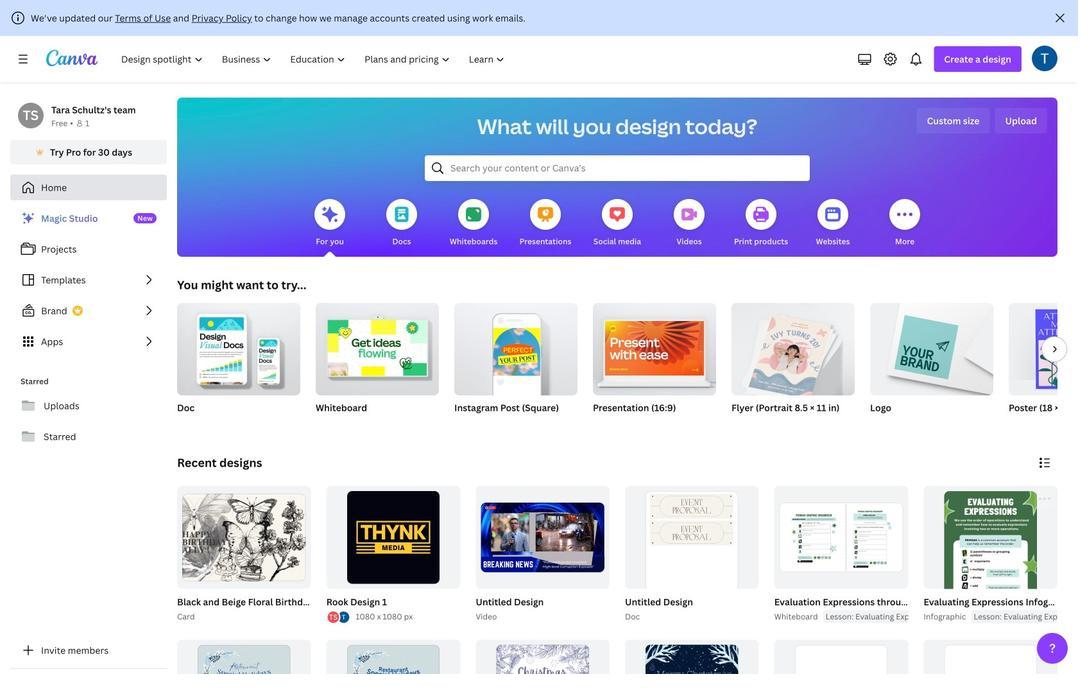 Task type: describe. For each thing, give the bounding box(es) containing it.
tara schultz's team image
[[18, 103, 44, 128]]

tara schultz image
[[1032, 45, 1058, 71]]

0 vertical spatial list
[[10, 205, 167, 354]]



Task type: vqa. For each thing, say whether or not it's contained in the screenshot.
Group
yes



Task type: locate. For each thing, give the bounding box(es) containing it.
list
[[10, 205, 167, 354], [327, 610, 351, 624]]

top level navigation element
[[113, 46, 516, 72]]

1 vertical spatial list
[[327, 610, 351, 624]]

group
[[177, 298, 300, 430], [177, 298, 300, 395], [316, 298, 439, 430], [316, 298, 439, 395], [454, 298, 578, 430], [454, 298, 578, 395], [593, 298, 716, 430], [593, 298, 716, 395], [732, 303, 855, 430], [870, 303, 994, 430], [1009, 303, 1078, 430], [175, 486, 338, 623], [177, 486, 311, 589], [324, 486, 460, 624], [327, 486, 460, 589], [473, 486, 610, 623], [476, 486, 610, 589], [623, 486, 759, 623], [625, 486, 759, 622], [772, 486, 1012, 623], [775, 486, 909, 589], [921, 486, 1078, 674], [924, 486, 1058, 674], [177, 640, 311, 674], [327, 640, 460, 674], [476, 640, 610, 674], [625, 640, 759, 674], [775, 640, 909, 674], [924, 640, 1058, 674]]

None search field
[[425, 155, 810, 181]]

1 horizontal spatial list
[[327, 610, 351, 624]]

Search search field
[[451, 156, 784, 180]]

0 horizontal spatial list
[[10, 205, 167, 354]]

tara schultz's team element
[[18, 103, 44, 128]]



